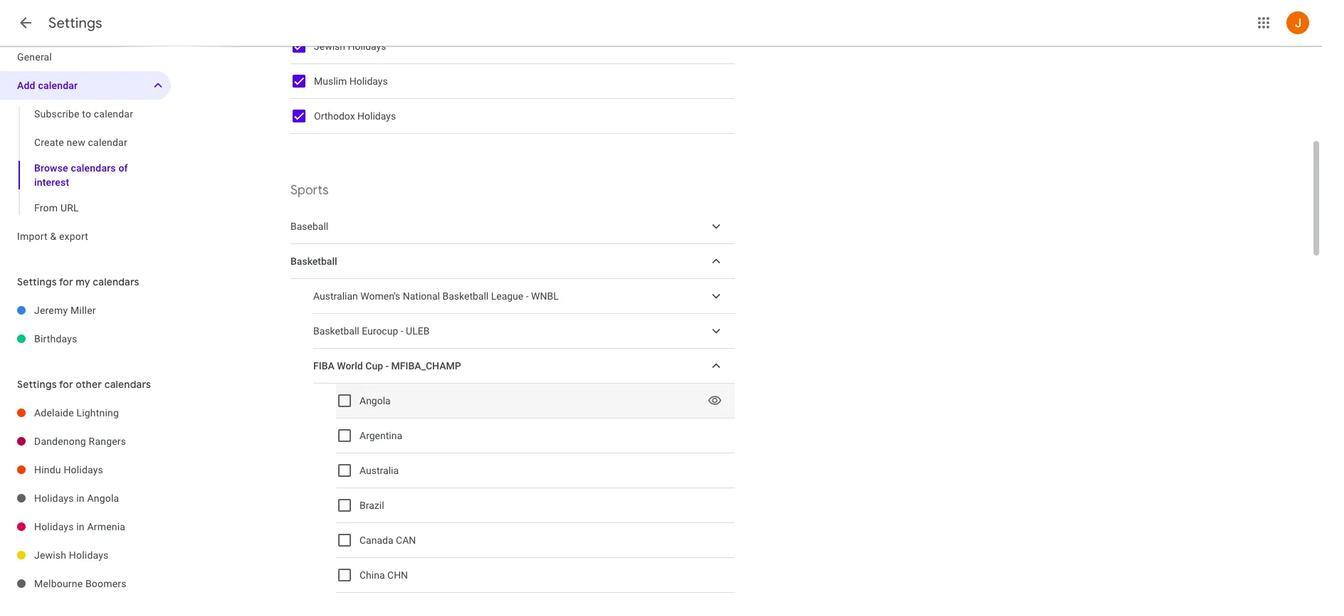 Task type: locate. For each thing, give the bounding box(es) containing it.
in
[[76, 493, 85, 504], [76, 521, 85, 533]]

orthodox
[[314, 110, 355, 122]]

calendars down create new calendar
[[71, 162, 116, 174]]

0 horizontal spatial jewish holidays
[[34, 550, 109, 561]]

melbourne
[[34, 578, 83, 590]]

national
[[403, 291, 440, 302]]

0 horizontal spatial angola
[[87, 493, 119, 504]]

jewish up melbourne
[[34, 550, 66, 561]]

muslim
[[314, 76, 347, 87]]

angola down cup
[[360, 395, 391, 407]]

1 vertical spatial in
[[76, 521, 85, 533]]

0 vertical spatial basketball
[[291, 256, 337, 267]]

australian women's national basketball league - wnbl
[[313, 291, 559, 302]]

holidays up melbourne boomers 'tree item'
[[69, 550, 109, 561]]

for
[[59, 276, 73, 289], [59, 378, 73, 391]]

0 vertical spatial in
[[76, 493, 85, 504]]

china chn
[[360, 570, 408, 581]]

general
[[17, 51, 52, 63]]

dandenong rangers link
[[34, 427, 171, 456]]

1 vertical spatial settings
[[17, 276, 57, 289]]

0 vertical spatial jewish
[[314, 41, 346, 52]]

basketball left league at the left of the page
[[443, 291, 489, 302]]

league
[[491, 291, 524, 302]]

uleb
[[406, 326, 430, 337]]

calendar for subscribe to calendar
[[94, 108, 133, 120]]

2 for from the top
[[59, 378, 73, 391]]

melbourne boomers link
[[34, 570, 171, 596]]

0 vertical spatial for
[[59, 276, 73, 289]]

holidays down hindu
[[34, 493, 74, 504]]

in up holidays in armenia
[[76, 493, 85, 504]]

tree
[[0, 43, 171, 251]]

in inside tree item
[[76, 521, 85, 533]]

0 vertical spatial angola
[[360, 395, 391, 407]]

baseball
[[291, 221, 329, 232]]

dandenong rangers tree item
[[0, 427, 171, 456]]

angola
[[360, 395, 391, 407], [87, 493, 119, 504]]

settings
[[48, 14, 102, 32], [17, 276, 57, 289], [17, 378, 57, 391]]

settings up the jeremy
[[17, 276, 57, 289]]

jewish up muslim
[[314, 41, 346, 52]]

import & export
[[17, 231, 88, 242]]

argentina
[[360, 430, 403, 442]]

adelaide lightning link
[[34, 399, 171, 427]]

1 vertical spatial for
[[59, 378, 73, 391]]

jeremy
[[34, 305, 68, 316]]

sports
[[291, 182, 329, 199]]

fiba world cup - mfiba_champ tree item
[[313, 349, 735, 384]]

in left armenia at the bottom left of page
[[76, 521, 85, 533]]

2 vertical spatial settings
[[17, 378, 57, 391]]

in inside tree item
[[76, 493, 85, 504]]

settings up the adelaide
[[17, 378, 57, 391]]

basketball down australian
[[313, 326, 360, 337]]

other
[[76, 378, 102, 391]]

jewish holidays tree item
[[0, 541, 171, 570]]

2 horizontal spatial -
[[526, 291, 529, 302]]

calendars up "adelaide lightning" link
[[104, 378, 151, 391]]

settings right go back 'image'
[[48, 14, 102, 32]]

calendar right to
[[94, 108, 133, 120]]

basketball eurocup - uleb
[[313, 326, 430, 337]]

1 horizontal spatial jewish holidays
[[314, 41, 386, 52]]

tree containing general
[[0, 43, 171, 251]]

calendars for other
[[104, 378, 151, 391]]

fiba world cup - mfiba_champ
[[313, 360, 461, 372]]

group containing subscribe to calendar
[[0, 100, 171, 222]]

holidays in angola link
[[34, 484, 171, 513]]

group
[[0, 100, 171, 222]]

for left 'other'
[[59, 378, 73, 391]]

2 vertical spatial calendars
[[104, 378, 151, 391]]

birthdays link
[[34, 325, 171, 353]]

1 vertical spatial basketball
[[443, 291, 489, 302]]

holidays inside 'link'
[[69, 550, 109, 561]]

1 horizontal spatial angola
[[360, 395, 391, 407]]

calendars for my
[[93, 276, 139, 289]]

calendars inside browse calendars of interest
[[71, 162, 116, 174]]

holidays inside tree item
[[34, 493, 74, 504]]

birthdays tree item
[[0, 325, 171, 353]]

calendar inside tree item
[[38, 80, 78, 91]]

settings for settings for my calendars
[[17, 276, 57, 289]]

eurocup
[[362, 326, 398, 337]]

basketball for basketball eurocup - uleb
[[313, 326, 360, 337]]

2 in from the top
[[76, 521, 85, 533]]

0 horizontal spatial -
[[386, 360, 389, 372]]

2 vertical spatial calendar
[[88, 137, 127, 148]]

hindu
[[34, 464, 61, 476]]

canada can
[[360, 535, 416, 546]]

in for angola
[[76, 493, 85, 504]]

1 vertical spatial jewish
[[34, 550, 66, 561]]

go back image
[[17, 14, 34, 31]]

china
[[360, 570, 385, 581]]

armenia
[[87, 521, 126, 533]]

add calendar tree item
[[0, 71, 171, 100]]

1 vertical spatial -
[[401, 326, 404, 337]]

for left my
[[59, 276, 73, 289]]

jeremy miller
[[34, 305, 96, 316]]

brazil
[[360, 500, 384, 512]]

0 vertical spatial settings
[[48, 14, 102, 32]]

1 horizontal spatial jewish
[[314, 41, 346, 52]]

settings for settings
[[48, 14, 102, 32]]

0 vertical spatial calendars
[[71, 162, 116, 174]]

dandenong
[[34, 436, 86, 447]]

import
[[17, 231, 48, 242]]

australian
[[313, 291, 358, 302]]

1 vertical spatial angola
[[87, 493, 119, 504]]

add calendar
[[17, 80, 78, 91]]

jewish holidays up muslim holidays on the left of page
[[314, 41, 386, 52]]

basketball inside basketball tree item
[[291, 256, 337, 267]]

- left wnbl
[[526, 291, 529, 302]]

australian women's national basketball league - wnbl tree item
[[313, 279, 735, 314]]

calendar up subscribe
[[38, 80, 78, 91]]

calendar
[[38, 80, 78, 91], [94, 108, 133, 120], [88, 137, 127, 148]]

- right cup
[[386, 360, 389, 372]]

holidays in angola
[[34, 493, 119, 504]]

calendars
[[71, 162, 116, 174], [93, 276, 139, 289], [104, 378, 151, 391]]

basketball inside basketball eurocup - uleb tree item
[[313, 326, 360, 337]]

1 vertical spatial calendar
[[94, 108, 133, 120]]

calendar up of
[[88, 137, 127, 148]]

jewish holidays
[[314, 41, 386, 52], [34, 550, 109, 561]]

- left 'uleb'
[[401, 326, 404, 337]]

create
[[34, 137, 64, 148]]

0 horizontal spatial jewish
[[34, 550, 66, 561]]

jewish holidays inside jewish holidays 'link'
[[34, 550, 109, 561]]

2 vertical spatial -
[[386, 360, 389, 372]]

tree item
[[336, 593, 735, 596]]

-
[[526, 291, 529, 302], [401, 326, 404, 337], [386, 360, 389, 372]]

0 vertical spatial calendar
[[38, 80, 78, 91]]

for for my
[[59, 276, 73, 289]]

browse
[[34, 162, 68, 174]]

jewish
[[314, 41, 346, 52], [34, 550, 66, 561]]

boomers
[[85, 578, 127, 590]]

subscribe to calendar
[[34, 108, 133, 120]]

basketball
[[291, 256, 337, 267], [443, 291, 489, 302], [313, 326, 360, 337]]

holidays
[[348, 41, 386, 52], [350, 76, 388, 87], [358, 110, 396, 122], [64, 464, 103, 476], [34, 493, 74, 504], [34, 521, 74, 533], [69, 550, 109, 561]]

calendars right my
[[93, 276, 139, 289]]

basketball down baseball
[[291, 256, 337, 267]]

jewish holidays down holidays in armenia
[[34, 550, 109, 561]]

1 in from the top
[[76, 493, 85, 504]]

angola down hindu holidays link
[[87, 493, 119, 504]]

2 vertical spatial basketball
[[313, 326, 360, 337]]

1 for from the top
[[59, 276, 73, 289]]

1 vertical spatial jewish holidays
[[34, 550, 109, 561]]

1 vertical spatial calendars
[[93, 276, 139, 289]]

my
[[76, 276, 90, 289]]

0 vertical spatial -
[[526, 291, 529, 302]]



Task type: describe. For each thing, give the bounding box(es) containing it.
muslim holidays
[[314, 76, 388, 87]]

basketball tree item
[[291, 244, 735, 279]]

from
[[34, 202, 58, 214]]

settings for my calendars
[[17, 276, 139, 289]]

can
[[396, 535, 416, 546]]

in for armenia
[[76, 521, 85, 533]]

holidays right orthodox
[[358, 110, 396, 122]]

birthdays
[[34, 333, 77, 345]]

holidays in armenia link
[[34, 513, 171, 541]]

for for other
[[59, 378, 73, 391]]

canada
[[360, 535, 394, 546]]

jeremy miller tree item
[[0, 296, 171, 325]]

subscribe
[[34, 108, 80, 120]]

new
[[67, 137, 85, 148]]

wnbl
[[531, 291, 559, 302]]

world
[[337, 360, 363, 372]]

adelaide lightning tree item
[[0, 399, 171, 427]]

hindu holidays
[[34, 464, 103, 476]]

0 vertical spatial jewish holidays
[[314, 41, 386, 52]]

jewish holidays link
[[34, 541, 171, 570]]

settings for other calendars tree
[[0, 399, 171, 596]]

mfiba_champ
[[392, 360, 461, 372]]

holidays down holidays in angola
[[34, 521, 74, 533]]

dandenong rangers
[[34, 436, 126, 447]]

hindu holidays link
[[34, 456, 171, 484]]

melbourne boomers tree item
[[0, 570, 171, 596]]

orthodox holidays
[[314, 110, 396, 122]]

holidays up holidays in angola tree item
[[64, 464, 103, 476]]

chn
[[388, 570, 408, 581]]

angola inside tree item
[[87, 493, 119, 504]]

basketball inside australian women's national basketball league - wnbl tree item
[[443, 291, 489, 302]]

women's
[[361, 291, 401, 302]]

holidays up muslim holidays on the left of page
[[348, 41, 386, 52]]

settings for settings for other calendars
[[17, 378, 57, 391]]

&
[[50, 231, 57, 242]]

holidays in armenia tree item
[[0, 513, 171, 541]]

holidays in angola tree item
[[0, 484, 171, 513]]

browse calendars of interest
[[34, 162, 128, 188]]

of
[[119, 162, 128, 174]]

fiba
[[313, 360, 335, 372]]

settings for other calendars
[[17, 378, 151, 391]]

export
[[59, 231, 88, 242]]

cup
[[366, 360, 383, 372]]

interest
[[34, 177, 69, 188]]

basketball eurocup - uleb tree item
[[313, 314, 735, 349]]

1 horizontal spatial -
[[401, 326, 404, 337]]

hindu holidays tree item
[[0, 456, 171, 484]]

to
[[82, 108, 91, 120]]

miller
[[70, 305, 96, 316]]

- inside tree item
[[526, 291, 529, 302]]

holidays in armenia
[[34, 521, 126, 533]]

adelaide
[[34, 407, 74, 419]]

lightning
[[77, 407, 119, 419]]

settings for my calendars tree
[[0, 296, 171, 353]]

basketball for basketball
[[291, 256, 337, 267]]

settings heading
[[48, 14, 102, 32]]

calendar for create new calendar
[[88, 137, 127, 148]]

adelaide lightning
[[34, 407, 119, 419]]

holidays up orthodox holidays
[[350, 76, 388, 87]]

from url
[[34, 202, 79, 214]]

jewish inside 'link'
[[34, 550, 66, 561]]

baseball tree item
[[291, 209, 735, 244]]

create new calendar
[[34, 137, 127, 148]]

australia
[[360, 465, 399, 477]]

url
[[60, 202, 79, 214]]

melbourne boomers
[[34, 578, 127, 590]]

add
[[17, 80, 35, 91]]

rangers
[[89, 436, 126, 447]]



Task type: vqa. For each thing, say whether or not it's contained in the screenshot.
FIBA World Cup - MFIBA_CHAMP tree item
yes



